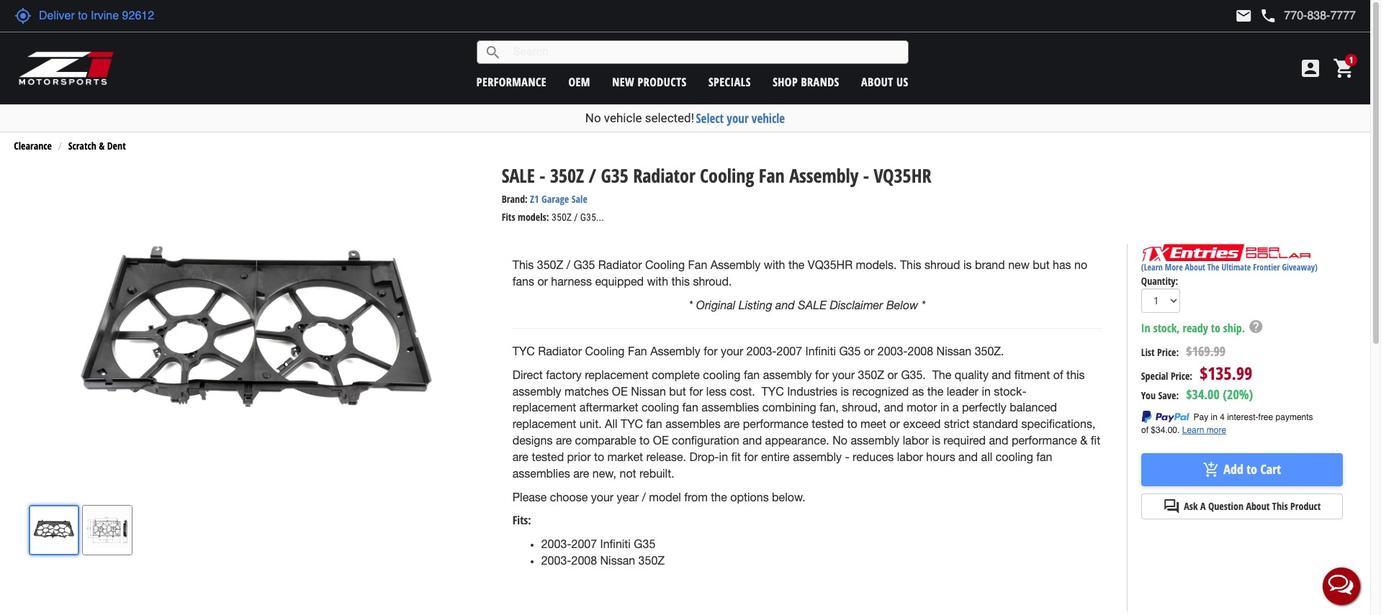 Task type: describe. For each thing, give the bounding box(es) containing it.
motor
[[907, 401, 937, 414]]

fitment
[[1015, 369, 1050, 381]]

this 350z / g35 radiator cooling fan assembly with the vq35hr models. this shroud is brand new but has no fans or harness equipped with this shroud.
[[513, 259, 1088, 288]]

1 horizontal spatial cooling
[[703, 369, 741, 381]]

/ left g35...
[[574, 212, 578, 223]]

account_box link
[[1296, 57, 1326, 80]]

list price: $169.99
[[1141, 343, 1226, 360]]

2 vertical spatial the
[[711, 491, 727, 504]]

1 horizontal spatial assemblies
[[702, 401, 759, 414]]

no vehicle selected! select your vehicle
[[585, 110, 785, 127]]

0 vertical spatial tested
[[812, 418, 844, 431]]

strict
[[944, 418, 970, 431]]

1 horizontal spatial this
[[900, 259, 921, 272]]

this inside question_answer ask a question about this product
[[1272, 500, 1288, 513]]

1 vertical spatial performance
[[743, 418, 809, 431]]

0 vertical spatial 2008
[[908, 345, 933, 358]]

phone link
[[1260, 7, 1356, 24]]

0 horizontal spatial in
[[719, 451, 728, 464]]

models:
[[518, 210, 549, 224]]

(learn
[[1141, 261, 1163, 274]]

0 vertical spatial fit
[[1091, 434, 1101, 447]]

list
[[1141, 346, 1155, 360]]

all
[[981, 451, 993, 464]]

assembly inside "sale - 350z / g35 radiator cooling fan assembly - vq35hr brand: z1 garage sale fits models: 350z / g35..."
[[789, 162, 859, 188]]

* original listing and sale disclaimer below *
[[689, 299, 926, 312]]

as
[[912, 385, 924, 398]]

is inside 'this 350z / g35 radiator cooling fan assembly with the vq35hr models. this shroud is brand new but has no fans or harness equipped with this shroud.'
[[964, 259, 972, 272]]

0 vertical spatial infiniti
[[806, 345, 836, 358]]

has
[[1053, 259, 1071, 272]]

and down standard
[[989, 434, 1009, 447]]

you
[[1141, 389, 1156, 403]]

us
[[897, 74, 909, 90]]

special
[[1141, 369, 1168, 383]]

to down shroud,
[[847, 418, 857, 431]]

question_answer ask a question about this product
[[1163, 498, 1321, 515]]

0 horizontal spatial tested
[[532, 451, 564, 464]]

rebuilt.
[[640, 467, 675, 480]]

brands
[[801, 74, 840, 90]]

radiator inside "sale - 350z / g35 radiator cooling fan assembly - vq35hr brand: z1 garage sale fits models: 350z / g35..."
[[633, 162, 695, 188]]

1 horizontal spatial with
[[764, 259, 785, 272]]

0 horizontal spatial fan
[[628, 345, 647, 358]]

fans
[[513, 275, 534, 288]]

release. drop-
[[646, 451, 719, 464]]

no
[[1075, 259, 1088, 272]]

this inside direct factory replacement complete cooling fan assembly for your 350z or g35.  the quality and fitment of this assembly matches oe nissan but for less cost.  tyc industries is recognized as the leader in stock- replacement aftermarket cooling fan assemblies combining fan, shroud, and motor in a perfectly balanced replacement unit. all tyc fan assembles are performance tested to meet or exceed strict standard specifications, designs are comparable to oe configuration and appearance. no assembly labor is required and performance & fit are tested prior to market release. drop-in fit for entire assembly - reduces labor hours and all cooling fan assemblies are new, not rebuilt.
[[1067, 369, 1085, 381]]

1 vertical spatial replacement
[[513, 418, 576, 431]]

add_shopping_cart add to cart
[[1203, 461, 1281, 479]]

factory
[[546, 369, 582, 381]]

clearance
[[14, 139, 52, 152]]

are up prior
[[556, 434, 572, 447]]

0 vertical spatial new
[[612, 74, 635, 90]]

configuration
[[672, 434, 739, 447]]

vehicle inside no vehicle selected! select your vehicle
[[604, 111, 642, 125]]

scratch & dent
[[68, 139, 126, 152]]

shop brands link
[[773, 74, 840, 90]]

brand
[[975, 259, 1005, 272]]

listing
[[739, 299, 772, 312]]

and right listing
[[776, 299, 795, 312]]

are down "designs"
[[513, 451, 529, 464]]

quantity:
[[1141, 274, 1178, 288]]

designs
[[513, 434, 553, 447]]

new products
[[612, 74, 687, 90]]

fits:
[[513, 513, 531, 529]]

1 vertical spatial tyc
[[762, 385, 784, 398]]

no inside direct factory replacement complete cooling fan assembly for your 350z or g35.  the quality and fitment of this assembly matches oe nissan but for less cost.  tyc industries is recognized as the leader in stock- replacement aftermarket cooling fan assemblies combining fan, shroud, and motor in a perfectly balanced replacement unit. all tyc fan assembles are performance tested to meet or exceed strict standard specifications, designs are comparable to oe configuration and appearance. no assembly labor is required and performance & fit are tested prior to market release. drop-in fit for entire assembly - reduces labor hours and all cooling fan assemblies are new, not rebuilt.
[[833, 434, 848, 447]]

0 vertical spatial performance
[[477, 74, 547, 90]]

(learn more about the ultimate frontier giveaway)
[[1141, 261, 1318, 274]]

1 vertical spatial cooling
[[642, 401, 679, 414]]

add
[[1224, 461, 1244, 478]]

but inside direct factory replacement complete cooling fan assembly for your 350z or g35.  the quality and fitment of this assembly matches oe nissan but for less cost.  tyc industries is recognized as the leader in stock- replacement aftermarket cooling fan assemblies combining fan, shroud, and motor in a perfectly balanced replacement unit. all tyc fan assembles are performance tested to meet or exceed strict standard specifications, designs are comparable to oe configuration and appearance. no assembly labor is required and performance & fit are tested prior to market release. drop-in fit for entire assembly - reduces labor hours and all cooling fan assemblies are new, not rebuilt.
[[669, 385, 686, 398]]

2 vertical spatial tyc
[[621, 418, 643, 431]]

vq35hr for the
[[808, 259, 853, 272]]

0 horizontal spatial tyc
[[513, 345, 535, 358]]

selected!
[[645, 111, 694, 125]]

shroud,
[[842, 401, 881, 414]]

and up the stock-
[[992, 369, 1011, 381]]

all
[[605, 418, 618, 431]]

0 vertical spatial &
[[99, 139, 105, 152]]

new,
[[593, 467, 616, 480]]

shroud
[[925, 259, 960, 272]]

scratch
[[68, 139, 96, 152]]

comparable
[[575, 434, 636, 447]]

select
[[696, 110, 724, 127]]

oem
[[569, 74, 590, 90]]

1 vertical spatial with
[[647, 275, 668, 288]]

direct
[[513, 369, 543, 381]]

ultimate
[[1222, 261, 1251, 274]]

z1
[[530, 192, 539, 206]]

fan left assembles
[[646, 418, 662, 431]]

1 vertical spatial in
[[941, 401, 949, 414]]

- inside direct factory replacement complete cooling fan assembly for your 350z or g35.  the quality and fitment of this assembly matches oe nissan but for less cost.  tyc industries is recognized as the leader in stock- replacement aftermarket cooling fan assemblies combining fan, shroud, and motor in a perfectly balanced replacement unit. all tyc fan assembles are performance tested to meet or exceed strict standard specifications, designs are comparable to oe configuration and appearance. no assembly labor is required and performance & fit are tested prior to market release. drop-in fit for entire assembly - reduces labor hours and all cooling fan assemblies are new, not rebuilt.
[[845, 451, 850, 464]]

disclaimer
[[830, 299, 883, 312]]

appearance.
[[765, 434, 830, 447]]

recognized
[[852, 385, 909, 398]]

/ right year
[[642, 491, 646, 504]]

giveaway)
[[1282, 261, 1318, 274]]

specials
[[709, 74, 751, 90]]

direct factory replacement complete cooling fan assembly for your 350z or g35.  the quality and fitment of this assembly matches oe nissan but for less cost.  tyc industries is recognized as the leader in stock- replacement aftermarket cooling fan assemblies combining fan, shroud, and motor in a perfectly balanced replacement unit. all tyc fan assembles are performance tested to meet or exceed strict standard specifications, designs are comparable to oe configuration and appearance. no assembly labor is required and performance & fit are tested prior to market release. drop-in fit for entire assembly - reduces labor hours and all cooling fan assemblies are new, not rebuilt.
[[513, 369, 1101, 480]]

specifications,
[[1022, 418, 1096, 431]]

0 vertical spatial replacement
[[585, 369, 649, 381]]

equipped
[[595, 275, 644, 288]]

about us
[[861, 74, 909, 90]]

nissan inside direct factory replacement complete cooling fan assembly for your 350z or g35.  the quality and fitment of this assembly matches oe nissan but for less cost.  tyc industries is recognized as the leader in stock- replacement aftermarket cooling fan assemblies combining fan, shroud, and motor in a perfectly balanced replacement unit. all tyc fan assembles are performance tested to meet or exceed strict standard specifications, designs are comparable to oe configuration and appearance. no assembly labor is required and performance & fit are tested prior to market release. drop-in fit for entire assembly - reduces labor hours and all cooling fan assemblies are new, not rebuilt.
[[631, 385, 666, 398]]

shop
[[773, 74, 798, 90]]

assembly inside 'this 350z / g35 radiator cooling fan assembly with the vq35hr models. this shroud is brand new but has no fans or harness equipped with this shroud.'
[[711, 259, 761, 272]]

1 horizontal spatial sale
[[798, 299, 827, 312]]

nissan inside "2003-2007 infiniti g35 2003-2008 nissan 350z"
[[600, 555, 635, 568]]

$34.00
[[1186, 386, 1220, 404]]

2 * from the left
[[922, 299, 926, 312]]

for up less
[[704, 345, 718, 358]]

2 vertical spatial cooling
[[585, 345, 625, 358]]

fan inside "sale - 350z / g35 radiator cooling fan assembly - vq35hr brand: z1 garage sale fits models: 350z / g35..."
[[759, 162, 785, 188]]

oem link
[[569, 74, 590, 90]]

2 horizontal spatial cooling
[[996, 451, 1033, 464]]

g35...
[[580, 212, 604, 223]]

and left all
[[959, 451, 978, 464]]

clearance link
[[14, 139, 52, 152]]

0 vertical spatial the
[[1208, 261, 1220, 274]]

0 vertical spatial about
[[861, 74, 893, 90]]

2 horizontal spatial performance
[[1012, 434, 1077, 447]]

in
[[1141, 320, 1151, 336]]

2 vertical spatial radiator
[[538, 345, 582, 358]]

question
[[1208, 500, 1244, 513]]

$135.99
[[1200, 362, 1253, 385]]

your inside direct factory replacement complete cooling fan assembly for your 350z or g35.  the quality and fitment of this assembly matches oe nissan but for less cost.  tyc industries is recognized as the leader in stock- replacement aftermarket cooling fan assemblies combining fan, shroud, and motor in a perfectly balanced replacement unit. all tyc fan assembles are performance tested to meet or exceed strict standard specifications, designs are comparable to oe configuration and appearance. no assembly labor is required and performance & fit are tested prior to market release. drop-in fit for entire assembly - reduces labor hours and all cooling fan assemblies are new, not rebuilt.
[[832, 369, 855, 381]]

my_location
[[14, 7, 32, 24]]

a
[[1200, 500, 1206, 513]]

fits
[[502, 210, 515, 224]]

mail link
[[1235, 7, 1253, 24]]

fan inside 'this 350z / g35 radiator cooling fan assembly with the vq35hr models. this shroud is brand new but has no fans or harness equipped with this shroud.'
[[688, 259, 707, 272]]

1 vertical spatial about
[[1185, 261, 1205, 274]]

market
[[608, 451, 643, 464]]

radiator inside 'this 350z / g35 radiator cooling fan assembly with the vq35hr models. this shroud is brand new but has no fans or harness equipped with this shroud.'
[[598, 259, 642, 272]]

search
[[484, 44, 502, 61]]

quality
[[955, 369, 989, 381]]

below.
[[772, 491, 806, 504]]

0 horizontal spatial fit
[[731, 451, 741, 464]]

(20%)
[[1223, 386, 1253, 404]]

leader
[[947, 385, 979, 398]]

0 horizontal spatial this
[[513, 259, 534, 272]]



Task type: vqa. For each thing, say whether or not it's contained in the screenshot.


Task type: locate. For each thing, give the bounding box(es) containing it.
to up new,
[[594, 451, 604, 464]]

stock,
[[1153, 320, 1180, 336]]

price: for $135.99
[[1171, 369, 1193, 383]]

this left shroud
[[900, 259, 921, 272]]

0 horizontal spatial *
[[689, 299, 693, 312]]

1 horizontal spatial vehicle
[[752, 110, 785, 127]]

your up less
[[721, 345, 743, 358]]

products
[[638, 74, 687, 90]]

-
[[540, 162, 546, 188], [863, 162, 869, 188], [845, 451, 850, 464]]

1 horizontal spatial the
[[1208, 261, 1220, 274]]

1 vertical spatial sale
[[798, 299, 827, 312]]

0 vertical spatial nissan
[[937, 345, 972, 358]]

1 vertical spatial the
[[927, 385, 944, 398]]

assemblies
[[702, 401, 759, 414], [513, 467, 570, 480]]

0 vertical spatial oe
[[612, 385, 628, 398]]

model
[[649, 491, 681, 504]]

is inside direct factory replacement complete cooling fan assembly for your 350z or g35.  the quality and fitment of this assembly matches oe nissan but for less cost.  tyc industries is recognized as the leader in stock- replacement aftermarket cooling fan assemblies combining fan, shroud, and motor in a perfectly balanced replacement unit. all tyc fan assembles are performance tested to meet or exceed strict standard specifications, designs are comparable to oe configuration and appearance. no assembly labor is required and performance & fit are tested prior to market release. drop-in fit for entire assembly - reduces labor hours and all cooling fan assemblies are new, not rebuilt.
[[841, 385, 849, 398]]

sale up 'brand:'
[[502, 162, 535, 188]]

original
[[696, 299, 736, 312]]

no inside no vehicle selected! select your vehicle
[[585, 111, 601, 125]]

infiniti down year
[[600, 538, 631, 551]]

the up * original listing and sale disclaimer below *
[[788, 259, 805, 272]]

* left original
[[689, 299, 693, 312]]

oe
[[612, 385, 628, 398], [653, 434, 669, 447]]

z1 motorsports logo image
[[18, 50, 115, 86]]

assembly down meet
[[851, 434, 900, 447]]

matches
[[565, 385, 609, 398]]

price: up save:
[[1171, 369, 1193, 383]]

your up industries
[[832, 369, 855, 381]]

0 vertical spatial tyc
[[513, 345, 535, 358]]

shopping_cart
[[1333, 57, 1356, 80]]

0 horizontal spatial vehicle
[[604, 111, 642, 125]]

this right of
[[1067, 369, 1085, 381]]

g35 down disclaimer
[[839, 345, 861, 358]]

2007
[[777, 345, 802, 358], [571, 538, 597, 551]]

cooling down complete
[[642, 401, 679, 414]]

assembles
[[666, 418, 721, 431]]

labor left hours
[[897, 451, 923, 464]]

please
[[513, 491, 547, 504]]

fan down tyc radiator cooling fan assembly for your 2003-2007 infiniti g35 or 2003-2008 nissan 350z.
[[744, 369, 760, 381]]

2 vertical spatial cooling
[[996, 451, 1033, 464]]

shopping_cart link
[[1329, 57, 1356, 80]]

cooling inside "sale - 350z / g35 radiator cooling fan assembly - vq35hr brand: z1 garage sale fits models: 350z / g35..."
[[700, 162, 754, 188]]

0 horizontal spatial performance
[[477, 74, 547, 90]]

standard
[[973, 418, 1018, 431]]

but inside 'this 350z / g35 radiator cooling fan assembly with the vq35hr models. this shroud is brand new but has no fans or harness equipped with this shroud.'
[[1033, 259, 1050, 272]]

1 vertical spatial is
[[841, 385, 849, 398]]

1 vertical spatial price:
[[1171, 369, 1193, 383]]

1 horizontal spatial oe
[[653, 434, 669, 447]]

0 vertical spatial fan
[[759, 162, 785, 188]]

1 vertical spatial no
[[833, 434, 848, 447]]

the
[[788, 259, 805, 272], [927, 385, 944, 398], [711, 491, 727, 504]]

performance
[[477, 74, 547, 90], [743, 418, 809, 431], [1012, 434, 1077, 447]]

is up shroud,
[[841, 385, 849, 398]]

Search search field
[[502, 41, 908, 63]]

the up leader
[[932, 369, 952, 381]]

fan up assembles
[[682, 401, 698, 414]]

new
[[612, 74, 635, 90], [1008, 259, 1030, 272]]

infiniti up industries
[[806, 345, 836, 358]]

tested down 'fan,'
[[812, 418, 844, 431]]

350z up z1 garage sale link
[[550, 162, 584, 188]]

2 vertical spatial nissan
[[600, 555, 635, 568]]

nissan down year
[[600, 555, 635, 568]]

2 horizontal spatial fan
[[759, 162, 785, 188]]

sale
[[502, 162, 535, 188], [798, 299, 827, 312]]

phone
[[1260, 7, 1277, 24]]

unit.
[[580, 418, 602, 431]]

fan,
[[820, 401, 839, 414]]

or
[[538, 275, 548, 288], [864, 345, 875, 358], [888, 369, 898, 381], [890, 418, 900, 431]]

fan
[[759, 162, 785, 188], [688, 259, 707, 272], [628, 345, 647, 358]]

about right more
[[1185, 261, 1205, 274]]

1 horizontal spatial -
[[845, 451, 850, 464]]

1 vertical spatial but
[[669, 385, 686, 398]]

with
[[764, 259, 785, 272], [647, 275, 668, 288]]

hours
[[926, 451, 955, 464]]

vq35hr inside "sale - 350z / g35 radiator cooling fan assembly - vq35hr brand: z1 garage sale fits models: 350z / g35..."
[[874, 162, 931, 188]]

assembly up industries
[[763, 369, 812, 381]]

specials link
[[709, 74, 751, 90]]

this left 'shroud.'
[[672, 275, 690, 288]]

the right 'from'
[[711, 491, 727, 504]]

for left less
[[689, 385, 703, 398]]

more
[[1165, 261, 1183, 274]]

assemblies up please at the bottom of page
[[513, 467, 570, 480]]

z1 garage sale link
[[530, 192, 588, 206]]

meet
[[861, 418, 886, 431]]

nissan
[[937, 345, 972, 358], [631, 385, 666, 398], [600, 555, 635, 568]]

assembly down appearance.
[[793, 451, 842, 464]]

2 vertical spatial fan
[[628, 345, 647, 358]]

0 vertical spatial the
[[788, 259, 805, 272]]

1 vertical spatial oe
[[653, 434, 669, 447]]

save:
[[1158, 389, 1179, 403]]

perfectly
[[962, 401, 1007, 414]]

fan up 'shroud.'
[[688, 259, 707, 272]]

price: for $169.99
[[1157, 346, 1179, 360]]

0 horizontal spatial the
[[711, 491, 727, 504]]

garage
[[542, 192, 569, 206]]

performance down specifications,
[[1012, 434, 1077, 447]]

1 horizontal spatial assembly
[[711, 259, 761, 272]]

0 horizontal spatial sale
[[502, 162, 535, 188]]

g35 up g35...
[[601, 162, 629, 188]]

g35 inside "sale - 350z / g35 radiator cooling fan assembly - vq35hr brand: z1 garage sale fits models: 350z / g35..."
[[601, 162, 629, 188]]

combining
[[762, 401, 816, 414]]

sale down 'this 350z / g35 radiator cooling fan assembly with the vq35hr models. this shroud is brand new but has no fans or harness equipped with this shroud.' at top
[[798, 299, 827, 312]]

sale - 350z / g35 radiator cooling fan assembly - vq35hr brand: z1 garage sale fits models: 350z / g35...
[[502, 162, 931, 224]]

in stock, ready to ship. help
[[1141, 319, 1264, 336]]

in left a
[[941, 401, 949, 414]]

2007 down "choose"
[[571, 538, 597, 551]]

are up configuration
[[724, 418, 740, 431]]

g35 up the harness
[[574, 259, 595, 272]]

0 horizontal spatial cooling
[[642, 401, 679, 414]]

1 vertical spatial fan
[[688, 259, 707, 272]]

1 horizontal spatial vq35hr
[[874, 162, 931, 188]]

0 horizontal spatial new
[[612, 74, 635, 90]]

new left products
[[612, 74, 635, 90]]

help
[[1248, 319, 1264, 335]]

this inside 'this 350z / g35 radiator cooling fan assembly with the vq35hr models. this shroud is brand new but has no fans or harness equipped with this shroud.'
[[672, 275, 690, 288]]

1 horizontal spatial fan
[[688, 259, 707, 272]]

0 vertical spatial radiator
[[633, 162, 695, 188]]

1 horizontal spatial in
[[941, 401, 949, 414]]

/ inside 'this 350z / g35 radiator cooling fan assembly with the vq35hr models. this shroud is brand new but has no fans or harness equipped with this shroud.'
[[567, 259, 570, 272]]

2 horizontal spatial about
[[1246, 500, 1270, 513]]

cooling right all
[[996, 451, 1033, 464]]

& inside direct factory replacement complete cooling fan assembly for your 350z or g35.  the quality and fitment of this assembly matches oe nissan but for less cost.  tyc industries is recognized as the leader in stock- replacement aftermarket cooling fan assemblies combining fan, shroud, and motor in a perfectly balanced replacement unit. all tyc fan assembles are performance tested to meet or exceed strict standard specifications, designs are comparable to oe configuration and appearance. no assembly labor is required and performance & fit are tested prior to market release. drop-in fit for entire assembly - reduces labor hours and all cooling fan assemblies are new, not rebuilt.
[[1080, 434, 1088, 447]]

about left us
[[861, 74, 893, 90]]

2 vertical spatial assembly
[[650, 345, 701, 358]]

(learn more about the ultimate frontier giveaway) link
[[1141, 261, 1318, 274]]

2 vertical spatial about
[[1246, 500, 1270, 513]]

about inside question_answer ask a question about this product
[[1246, 500, 1270, 513]]

assembly
[[789, 162, 859, 188], [711, 259, 761, 272], [650, 345, 701, 358]]

cooling
[[703, 369, 741, 381], [642, 401, 679, 414], [996, 451, 1033, 464]]

cooling inside 'this 350z / g35 radiator cooling fan assembly with the vq35hr models. this shroud is brand new but has no fans or harness equipped with this shroud.'
[[645, 259, 685, 272]]

brand:
[[502, 192, 528, 206]]

but left has
[[1033, 259, 1050, 272]]

with right equipped
[[647, 275, 668, 288]]

assembly down direct
[[513, 385, 561, 398]]

1 horizontal spatial but
[[1033, 259, 1050, 272]]

price: right list
[[1157, 346, 1179, 360]]

g35 inside 'this 350z / g35 radiator cooling fan assembly with the vq35hr models. this shroud is brand new but has no fans or harness equipped with this shroud.'
[[574, 259, 595, 272]]

2 horizontal spatial in
[[982, 385, 991, 398]]

fan down specifications,
[[1037, 451, 1053, 464]]

1 * from the left
[[689, 299, 693, 312]]

replacement aftermarket
[[513, 401, 638, 414]]

2007 inside "2003-2007 infiniti g35 2003-2008 nissan 350z"
[[571, 538, 597, 551]]

are down prior
[[573, 467, 589, 480]]

performance down search
[[477, 74, 547, 90]]

oe up release. drop-
[[653, 434, 669, 447]]

0 horizontal spatial cooling
[[585, 345, 625, 358]]

new products link
[[612, 74, 687, 90]]

2003-
[[747, 345, 777, 358], [878, 345, 908, 358], [541, 538, 571, 551], [541, 555, 571, 568]]

to inside the add_shopping_cart add to cart
[[1247, 461, 1257, 478]]

0 vertical spatial price:
[[1157, 346, 1179, 360]]

0 horizontal spatial assembly
[[650, 345, 701, 358]]

ship.
[[1223, 320, 1245, 336]]

fit down specifications,
[[1091, 434, 1101, 447]]

tyc right all
[[621, 418, 643, 431]]

2 horizontal spatial cooling
[[700, 162, 754, 188]]

and up entire
[[743, 434, 762, 447]]

1 vertical spatial fit
[[731, 451, 741, 464]]

select your vehicle link
[[696, 110, 785, 127]]

350z inside direct factory replacement complete cooling fan assembly for your 350z or g35.  the quality and fitment of this assembly matches oe nissan but for less cost.  tyc industries is recognized as the leader in stock- replacement aftermarket cooling fan assemblies combining fan, shroud, and motor in a perfectly balanced replacement unit. all tyc fan assembles are performance tested to meet or exceed strict standard specifications, designs are comparable to oe configuration and appearance. no assembly labor is required and performance & fit are tested prior to market release. drop-in fit for entire assembly - reduces labor hours and all cooling fan assemblies are new, not rebuilt.
[[858, 369, 884, 381]]

and
[[776, 299, 795, 312], [992, 369, 1011, 381], [884, 401, 904, 414], [743, 434, 762, 447], [989, 434, 1009, 447], [959, 451, 978, 464]]

/ up the harness
[[567, 259, 570, 272]]

1 vertical spatial infiniti
[[600, 538, 631, 551]]

1 vertical spatial assembly
[[711, 259, 761, 272]]

is left brand
[[964, 259, 972, 272]]

fan down equipped
[[628, 345, 647, 358]]

sale inside "sale - 350z / g35 radiator cooling fan assembly - vq35hr brand: z1 garage sale fits models: 350z / g35..."
[[502, 162, 535, 188]]

0 horizontal spatial with
[[647, 275, 668, 288]]

0 horizontal spatial but
[[669, 385, 686, 398]]

2007 up industries
[[777, 345, 802, 358]]

0 vertical spatial is
[[964, 259, 972, 272]]

performance down combining
[[743, 418, 809, 431]]

1 vertical spatial 2007
[[571, 538, 597, 551]]

shroud.
[[693, 275, 732, 288]]

in up perfectly
[[982, 385, 991, 398]]

mail phone
[[1235, 7, 1277, 24]]

1 horizontal spatial new
[[1008, 259, 1030, 272]]

0 horizontal spatial infiniti
[[600, 538, 631, 551]]

1 horizontal spatial cooling
[[645, 259, 685, 272]]

with up listing
[[764, 259, 785, 272]]

radiator up equipped
[[598, 259, 642, 272]]

fan down select your vehicle link
[[759, 162, 785, 188]]

0 vertical spatial cooling
[[703, 369, 741, 381]]

nissan up quality
[[937, 345, 972, 358]]

no down 'fan,'
[[833, 434, 848, 447]]

tyc up direct
[[513, 345, 535, 358]]

0 horizontal spatial -
[[540, 162, 546, 188]]

less
[[706, 385, 727, 398]]

nissan down complete
[[631, 385, 666, 398]]

to up market
[[640, 434, 650, 447]]

to inside 'in stock, ready to ship. help'
[[1211, 320, 1221, 336]]

replacement up "designs"
[[513, 418, 576, 431]]

0 vertical spatial assemblies
[[702, 401, 759, 414]]

for
[[704, 345, 718, 358], [815, 369, 829, 381], [689, 385, 703, 398], [744, 451, 758, 464]]

350z inside "2003-2007 infiniti g35 2003-2008 nissan 350z"
[[638, 555, 665, 568]]

0 vertical spatial vq35hr
[[874, 162, 931, 188]]

0 horizontal spatial is
[[841, 385, 849, 398]]

1 vertical spatial labor
[[897, 451, 923, 464]]

in
[[982, 385, 991, 398], [941, 401, 949, 414], [719, 451, 728, 464]]

vq35hr for -
[[874, 162, 931, 188]]

/ up g35...
[[589, 162, 596, 188]]

2008 inside "2003-2007 infiniti g35 2003-2008 nissan 350z"
[[571, 555, 597, 568]]

g35 inside "2003-2007 infiniti g35 2003-2008 nissan 350z"
[[634, 538, 656, 551]]

g35 down please choose your year / model from the options below.
[[634, 538, 656, 551]]

350z inside 'this 350z / g35 radiator cooling fan assembly with the vq35hr models. this shroud is brand new but has no fans or harness equipped with this shroud.'
[[537, 259, 563, 272]]

2008
[[908, 345, 933, 358], [571, 555, 597, 568]]

& left dent
[[99, 139, 105, 152]]

2 horizontal spatial tyc
[[762, 385, 784, 398]]

a
[[953, 401, 959, 414]]

1 horizontal spatial replacement
[[585, 369, 649, 381]]

your
[[727, 110, 749, 127], [721, 345, 743, 358], [832, 369, 855, 381], [591, 491, 614, 504]]

from
[[684, 491, 708, 504]]

prior
[[567, 451, 591, 464]]

the inside direct factory replacement complete cooling fan assembly for your 350z or g35.  the quality and fitment of this assembly matches oe nissan but for less cost.  tyc industries is recognized as the leader in stock- replacement aftermarket cooling fan assemblies combining fan, shroud, and motor in a perfectly balanced replacement unit. all tyc fan assembles are performance tested to meet or exceed strict standard specifications, designs are comparable to oe configuration and appearance. no assembly labor is required and performance & fit are tested prior to market release. drop-in fit for entire assembly - reduces labor hours and all cooling fan assemblies are new, not rebuilt.
[[932, 369, 952, 381]]

vq35hr
[[874, 162, 931, 188], [808, 259, 853, 272]]

infiniti inside "2003-2007 infiniti g35 2003-2008 nissan 350z"
[[600, 538, 631, 551]]

1 horizontal spatial this
[[1067, 369, 1085, 381]]

price: inside special price: $135.99 you save: $34.00 (20%)
[[1171, 369, 1193, 383]]

radiator down the selected!
[[633, 162, 695, 188]]

vehicle down new products
[[604, 111, 642, 125]]

reduces
[[853, 451, 894, 464]]

the inside 'this 350z / g35 radiator cooling fan assembly with the vq35hr models. this shroud is brand new but has no fans or harness equipped with this shroud.'
[[788, 259, 805, 272]]

1 horizontal spatial fit
[[1091, 434, 1101, 447]]

for left entire
[[744, 451, 758, 464]]

the right as
[[927, 385, 944, 398]]

1 horizontal spatial performance
[[743, 418, 809, 431]]

price: inside list price: $169.99
[[1157, 346, 1179, 360]]

2003-2007 infiniti g35 2003-2008 nissan 350z
[[541, 538, 665, 568]]

1 vertical spatial 2008
[[571, 555, 597, 568]]

and down 'recognized'
[[884, 401, 904, 414]]

scratch & dent link
[[68, 139, 126, 152]]

1 vertical spatial vq35hr
[[808, 259, 853, 272]]

0 horizontal spatial about
[[861, 74, 893, 90]]

g35
[[601, 162, 629, 188], [574, 259, 595, 272], [839, 345, 861, 358], [634, 538, 656, 551]]

exceed
[[903, 418, 941, 431]]

frontier
[[1253, 261, 1280, 274]]

1 vertical spatial assemblies
[[513, 467, 570, 480]]

harness
[[551, 275, 592, 288]]

0 horizontal spatial no
[[585, 111, 601, 125]]

1 vertical spatial this
[[1067, 369, 1085, 381]]

labor down exceed
[[903, 434, 929, 447]]

vq35hr inside 'this 350z / g35 radiator cooling fan assembly with the vq35hr models. this shroud is brand new but has no fans or harness equipped with this shroud.'
[[808, 259, 853, 272]]

new right brand
[[1008, 259, 1030, 272]]

0 horizontal spatial oe
[[612, 385, 628, 398]]

new inside 'this 350z / g35 radiator cooling fan assembly with the vq35hr models. this shroud is brand new but has no fans or harness equipped with this shroud.'
[[1008, 259, 1030, 272]]

0 vertical spatial 2007
[[777, 345, 802, 358]]

your right select
[[727, 110, 749, 127]]

2008 down "choose"
[[571, 555, 597, 568]]

1 vertical spatial the
[[932, 369, 952, 381]]

this left product
[[1272, 500, 1288, 513]]

dent
[[107, 139, 126, 152]]

0 horizontal spatial 2007
[[571, 538, 597, 551]]

the left ultimate
[[1208, 261, 1220, 274]]

* right below
[[922, 299, 926, 312]]

replacement up matches
[[585, 369, 649, 381]]

for up industries
[[815, 369, 829, 381]]

no down oem
[[585, 111, 601, 125]]

350z down z1 garage sale link
[[552, 212, 572, 223]]

or inside 'this 350z / g35 radiator cooling fan assembly with the vq35hr models. this shroud is brand new but has no fans or harness equipped with this shroud.'
[[538, 275, 548, 288]]

radiator up the factory
[[538, 345, 582, 358]]

0 vertical spatial this
[[672, 275, 690, 288]]

your down new,
[[591, 491, 614, 504]]

2008 up as
[[908, 345, 933, 358]]

2 horizontal spatial -
[[863, 162, 869, 188]]

0 vertical spatial labor
[[903, 434, 929, 447]]

cooling
[[700, 162, 754, 188], [645, 259, 685, 272], [585, 345, 625, 358]]

to right add
[[1247, 461, 1257, 478]]

tested down "designs"
[[532, 451, 564, 464]]

350z up the harness
[[537, 259, 563, 272]]

price:
[[1157, 346, 1179, 360], [1171, 369, 1193, 383]]

the inside direct factory replacement complete cooling fan assembly for your 350z or g35.  the quality and fitment of this assembly matches oe nissan but for less cost.  tyc industries is recognized as the leader in stock- replacement aftermarket cooling fan assemblies combining fan, shroud, and motor in a perfectly balanced replacement unit. all tyc fan assembles are performance tested to meet or exceed strict standard specifications, designs are comparable to oe configuration and appearance. no assembly labor is required and performance & fit are tested prior to market release. drop-in fit for entire assembly - reduces labor hours and all cooling fan assemblies are new, not rebuilt.
[[927, 385, 944, 398]]

assemblies down less
[[702, 401, 759, 414]]

fit down configuration
[[731, 451, 741, 464]]

this
[[513, 259, 534, 272], [900, 259, 921, 272], [1272, 500, 1288, 513]]

1 horizontal spatial is
[[964, 259, 972, 272]]

infiniti
[[806, 345, 836, 358], [600, 538, 631, 551]]

ask
[[1184, 500, 1198, 513]]

0 vertical spatial but
[[1033, 259, 1050, 272]]

2 vertical spatial performance
[[1012, 434, 1077, 447]]

product
[[1291, 500, 1321, 513]]



